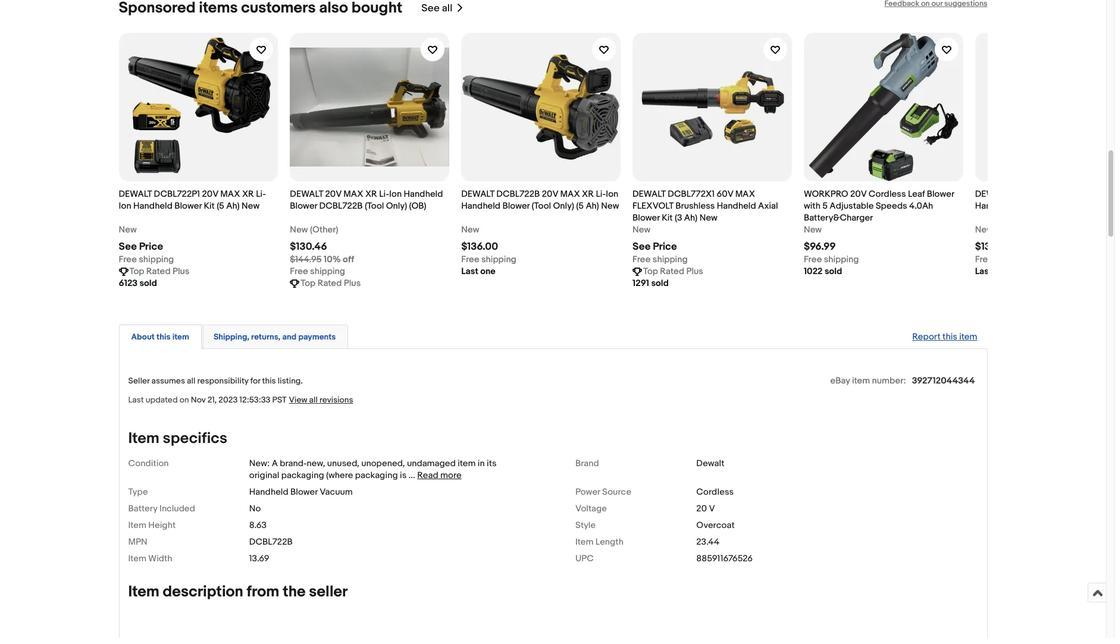 Task type: vqa. For each thing, say whether or not it's contained in the screenshot.
(Tool for $136.00
yes



Task type: describe. For each thing, give the bounding box(es) containing it.
v
[[709, 504, 715, 515]]

1022
[[804, 266, 823, 277]]

only) for $130.46
[[386, 201, 407, 212]]

handheld blower vacuum
[[249, 487, 353, 498]]

leaf
[[909, 189, 925, 200]]

5
[[823, 201, 828, 212]]

max inside 'dewalt dcbl772x1 60v max flexvolt brushless handheld axial blower kit (3 ah) new new see price free shipping'
[[736, 189, 756, 200]]

free shipping text field for dewalt dcbl772x1 60v max flexvolt brushless handheld axial blower kit (3 ah) new
[[633, 254, 688, 266]]

its
[[487, 458, 497, 470]]

$130.46 text field
[[290, 241, 327, 253]]

12:53:33
[[240, 395, 271, 405]]

flexvolt
[[633, 201, 674, 212]]

new inside dewalt dcbl722b 20v max xr li-ion handheld blower (tool only) (5 ah) new
[[601, 201, 619, 212]]

dcbl722b inside dewalt 20v max xr li-ion handheld blower dcbl722b  (tool only) (ob)
[[319, 201, 363, 212]]

See all text field
[[422, 2, 453, 14]]

and
[[283, 332, 297, 342]]

13.69
[[249, 554, 269, 565]]

dewalt inside 'dewalt dcbl772x1 60v max flexvolt brushless handheld axial blower kit (3 ah) new new see price free shipping'
[[633, 189, 666, 200]]

dewalt dcbl722b 20v max xr li-ion handheld blower (tool only) (5 ah) new
[[462, 189, 619, 212]]

20v inside dewalt 20v max xr li-ion handheld blower dcbl722b  (tool only) (ob)
[[325, 189, 342, 200]]

assumes
[[152, 376, 185, 386]]

the
[[283, 584, 306, 602]]

(tool for $130.46
[[365, 201, 384, 212]]

top for dcbl772x1
[[644, 266, 659, 277]]

free shipping text field for $139.00
[[976, 254, 1031, 266]]

2 packaging from the left
[[355, 470, 398, 482]]

from
[[247, 584, 279, 602]]

a
[[272, 458, 278, 470]]

new $139.00 free shipping last one
[[976, 224, 1031, 277]]

li- for $136.00
[[596, 189, 606, 200]]

20v for $139.00
[[1056, 189, 1073, 200]]

dewalt for see price
[[119, 189, 152, 200]]

Top Rated Plus text field
[[644, 266, 704, 278]]

1291 sold
[[633, 278, 669, 289]]

$139.00
[[976, 241, 1011, 253]]

nov
[[191, 395, 206, 405]]

voltage
[[576, 504, 607, 515]]

off
[[343, 254, 354, 266]]

item for item specifics
[[128, 430, 160, 448]]

item specifics
[[128, 430, 227, 448]]

source
[[603, 487, 632, 498]]

new text field for see price
[[633, 224, 651, 236]]

23.44
[[697, 537, 720, 548]]

responsibility
[[197, 376, 249, 386]]

handheld inside dewalt dcbl722p1 20v max xr li- ion handheld blower kit (5 ah) new
[[133, 201, 173, 212]]

ion for $136.00
[[606, 189, 619, 200]]

4.0ah
[[910, 201, 934, 212]]

free shipping text field for dewalt dcbl722b 20v max xr li-ion handheld blower (tool only) (5 ah) new
[[462, 254, 517, 266]]

see all
[[422, 2, 453, 14]]

dcbl772x1
[[668, 189, 715, 200]]

dcbl722p1
[[154, 189, 200, 200]]

new inside new see price free shipping
[[119, 224, 137, 236]]

read more button
[[418, 470, 462, 482]]

dcbl722b inside dewalt dcbl722b 20v max xr li
[[1011, 189, 1054, 200]]

blower inside dewalt dcbl722p1 20v max xr li- ion handheld blower kit (5 ah) new
[[175, 201, 202, 212]]

returns,
[[251, 332, 281, 342]]

report this item link
[[907, 326, 984, 349]]

xr for $136.00
[[582, 189, 594, 200]]

1 horizontal spatial this
[[262, 376, 276, 386]]

1291 sold text field
[[633, 278, 669, 290]]

dewalt dcbl772x1 60v max flexvolt brushless handheld axial blower kit (3 ah) new new see price free shipping
[[633, 189, 779, 266]]

0 horizontal spatial cordless
[[697, 487, 734, 498]]

description
[[163, 584, 243, 602]]

item height
[[128, 520, 176, 532]]

plus for price
[[173, 266, 190, 277]]

only) for $136.00
[[553, 201, 574, 212]]

1 horizontal spatial top rated plus
[[301, 278, 361, 289]]

ah) for dewalt dcbl722p1 20v max xr li- ion handheld blower kit (5 ah) new
[[226, 201, 240, 212]]

li- for see price
[[256, 189, 266, 200]]

$96.99
[[804, 241, 836, 253]]

one for $139.00
[[995, 266, 1010, 277]]

on
[[180, 395, 189, 405]]

specifics
[[163, 430, 227, 448]]

item for item length
[[576, 537, 594, 548]]

(5 inside dewalt dcbl722p1 20v max xr li- ion handheld blower kit (5 ah) new
[[217, 201, 224, 212]]

shipping inside 'dewalt dcbl772x1 60v max flexvolt brushless handheld axial blower kit (3 ah) new new see price free shipping'
[[653, 254, 688, 266]]

battery
[[128, 504, 158, 515]]

view all revisions link
[[287, 395, 353, 406]]

new: a brand-new, unused, unopened, undamaged item in its original packaging (where packaging is ...
[[249, 458, 497, 482]]

20 v
[[697, 504, 715, 515]]

sold for see
[[140, 278, 157, 289]]

dewalt for $130.46
[[290, 189, 323, 200]]

$136.00 text field
[[462, 241, 498, 253]]

listing.
[[278, 376, 303, 386]]

brand
[[576, 458, 599, 470]]

item inside report this item link
[[960, 332, 978, 343]]

free inside 'new (other) $130.46 $144.95 10% off free shipping'
[[290, 266, 308, 277]]

power
[[576, 487, 601, 498]]

number:
[[873, 376, 907, 387]]

8.63
[[249, 520, 267, 532]]

shipping inside 'new (other) $130.46 $144.95 10% off free shipping'
[[310, 266, 345, 277]]

ion inside dewalt 20v max xr li-ion handheld blower dcbl722b  (tool only) (ob)
[[389, 189, 402, 200]]

in
[[478, 458, 485, 470]]

sold for dcbl772x1
[[652, 278, 669, 289]]

1291
[[633, 278, 650, 289]]

new see price free shipping
[[119, 224, 174, 266]]

read
[[418, 470, 439, 482]]

shipping, returns, and payments button
[[214, 332, 336, 343]]

workpro 20v cordless leaf blower with 5 adjustable speeds 4.0ah battery&charger new $96.99 free shipping 1022 sold
[[804, 189, 955, 277]]

previous price $144.95 10% off text field
[[290, 254, 354, 266]]

top rated plus for see
[[130, 266, 190, 277]]

width
[[148, 554, 172, 565]]

dewalt dcbl722p1 20v max xr li- ion handheld blower kit (5 ah) new
[[119, 189, 266, 212]]

blower down 'brand-'
[[291, 487, 318, 498]]

item for item height
[[128, 520, 146, 532]]

handheld inside dewalt 20v max xr li-ion handheld blower dcbl722b  (tool only) (ob)
[[404, 189, 443, 200]]

handheld inside dewalt dcbl722b 20v max xr li-ion handheld blower (tool only) (5 ah) new
[[462, 201, 501, 212]]

6123
[[119, 278, 138, 289]]

shipping inside 'new $136.00 free shipping last one'
[[482, 254, 517, 266]]

1022 sold text field
[[804, 266, 843, 278]]

seller
[[309, 584, 348, 602]]

blower inside workpro 20v cordless leaf blower with 5 adjustable speeds 4.0ah battery&charger new $96.99 free shipping 1022 sold
[[927, 189, 955, 200]]

free inside new $139.00 free shipping last one
[[976, 254, 994, 266]]

see inside 'dewalt dcbl772x1 60v max flexvolt brushless handheld axial blower kit (3 ah) new new see price free shipping'
[[633, 241, 651, 253]]

max for see price
[[220, 189, 240, 200]]

height
[[148, 520, 176, 532]]

undamaged
[[407, 458, 456, 470]]

battery&charger
[[804, 213, 874, 224]]

top rated plus for dcbl772x1
[[644, 266, 704, 277]]

revisions
[[320, 395, 353, 405]]

2 horizontal spatial all
[[442, 2, 453, 14]]

(ob)
[[409, 201, 427, 212]]

vacuum
[[320, 487, 353, 498]]

item right ebay
[[853, 376, 871, 387]]

more
[[441, 470, 462, 482]]

payments
[[299, 332, 336, 342]]

tab list containing about this item
[[119, 323, 988, 350]]

free inside new see price free shipping
[[119, 254, 137, 266]]

cordless inside workpro 20v cordless leaf blower with 5 adjustable speeds 4.0ah battery&charger new $96.99 free shipping 1022 sold
[[869, 189, 907, 200]]

new text field for $139.00
[[976, 224, 994, 236]]

with
[[804, 201, 821, 212]]

item description from the seller
[[128, 584, 348, 602]]

unopened,
[[362, 458, 405, 470]]

Last one text field
[[976, 266, 1010, 278]]

overcoat
[[697, 520, 735, 532]]

1 horizontal spatial see
[[422, 2, 440, 14]]

brushless
[[676, 201, 715, 212]]

updated
[[146, 395, 178, 405]]

free inside 'new $136.00 free shipping last one'
[[462, 254, 480, 266]]

price inside 'dewalt dcbl772x1 60v max flexvolt brushless handheld axial blower kit (3 ah) new new see price free shipping'
[[653, 241, 677, 253]]

1 horizontal spatial all
[[309, 395, 318, 405]]

type
[[128, 487, 148, 498]]

max inside dewalt 20v max xr li-ion handheld blower dcbl722b  (tool only) (ob)
[[344, 189, 364, 200]]

style
[[576, 520, 596, 532]]



Task type: locate. For each thing, give the bounding box(es) containing it.
blower up 4.0ah at the top right of the page
[[927, 189, 955, 200]]

1 horizontal spatial sold
[[652, 278, 669, 289]]

handheld up $136.00
[[462, 201, 501, 212]]

top up 6123 sold
[[130, 266, 144, 277]]

2 price from the left
[[653, 241, 677, 253]]

last down $139.00
[[976, 266, 993, 277]]

2 horizontal spatial sold
[[825, 266, 843, 277]]

4 xr from the left
[[1097, 189, 1108, 200]]

one down $136.00 text field
[[481, 266, 496, 277]]

new text field up see price text field
[[633, 224, 651, 236]]

last inside 'new $136.00 free shipping last one'
[[462, 266, 479, 277]]

free shipping text field down see price text box
[[119, 254, 174, 266]]

3 20v from the left
[[542, 189, 559, 200]]

only)
[[386, 201, 407, 212], [553, 201, 574, 212]]

rated down 10%
[[318, 278, 342, 289]]

0 horizontal spatial top rated plus text field
[[130, 266, 190, 278]]

dewalt
[[697, 458, 725, 470]]

this
[[943, 332, 958, 343], [157, 332, 171, 342], [262, 376, 276, 386]]

10%
[[324, 254, 341, 266]]

2 free shipping text field from the left
[[976, 254, 1031, 266]]

dewalt up $136.00
[[462, 189, 495, 200]]

new:
[[249, 458, 270, 470]]

this inside the about this item button
[[157, 332, 171, 342]]

one
[[481, 266, 496, 277], [995, 266, 1010, 277]]

Free shipping text field
[[804, 254, 859, 266], [976, 254, 1031, 266]]

1 horizontal spatial packaging
[[355, 470, 398, 482]]

item up condition
[[128, 430, 160, 448]]

1 horizontal spatial plus
[[344, 278, 361, 289]]

max for $136.00
[[561, 189, 580, 200]]

blower up new (other) text box
[[290, 201, 317, 212]]

See Price text field
[[633, 241, 677, 253]]

about
[[131, 332, 155, 342]]

last
[[462, 266, 479, 277], [976, 266, 993, 277], [128, 395, 144, 405]]

2 horizontal spatial top
[[644, 266, 659, 277]]

0 vertical spatial all
[[442, 2, 453, 14]]

4 max from the left
[[736, 189, 756, 200]]

new inside 'new (other) $130.46 $144.95 10% off free shipping'
[[290, 224, 308, 236]]

last for $136.00
[[462, 266, 479, 277]]

battery included
[[128, 504, 195, 515]]

cordless
[[869, 189, 907, 200], [697, 487, 734, 498]]

3 dewalt from the left
[[462, 189, 495, 200]]

4 dewalt from the left
[[633, 189, 666, 200]]

ah) for dewalt dcbl772x1 60v max flexvolt brushless handheld axial blower kit (3 ah) new new see price free shipping
[[685, 213, 698, 224]]

item left in
[[458, 458, 476, 470]]

cordless up v
[[697, 487, 734, 498]]

20v inside dewalt dcbl722b 20v max xr li-ion handheld blower (tool only) (5 ah) new
[[542, 189, 559, 200]]

xr for $139.00
[[1097, 189, 1108, 200]]

rated for see
[[146, 266, 171, 277]]

(where
[[326, 470, 353, 482]]

1 vertical spatial all
[[187, 376, 196, 386]]

new text field for see price
[[119, 224, 137, 236]]

last down seller at the left bottom
[[128, 395, 144, 405]]

0 horizontal spatial sold
[[140, 278, 157, 289]]

5 max from the left
[[1075, 189, 1095, 200]]

about this item
[[131, 332, 189, 342]]

top
[[130, 266, 144, 277], [644, 266, 659, 277], [301, 278, 316, 289]]

20v inside dewalt dcbl722b 20v max xr li
[[1056, 189, 1073, 200]]

2 horizontal spatial rated
[[660, 266, 685, 277]]

0 vertical spatial cordless
[[869, 189, 907, 200]]

item up mpn
[[128, 520, 146, 532]]

1 horizontal spatial ah)
[[586, 201, 599, 212]]

0 horizontal spatial all
[[187, 376, 196, 386]]

free shipping text field for dewalt dcbl722p1 20v max xr li- ion handheld blower kit (5 ah) new
[[119, 254, 174, 266]]

20v inside dewalt dcbl722p1 20v max xr li- ion handheld blower kit (5 ah) new
[[202, 189, 218, 200]]

free up 1022
[[804, 254, 822, 266]]

20v inside workpro 20v cordless leaf blower with 5 adjustable speeds 4.0ah battery&charger new $96.99 free shipping 1022 sold
[[851, 189, 867, 200]]

packaging down "unopened,"
[[355, 470, 398, 482]]

1 max from the left
[[220, 189, 240, 200]]

2 new text field from the left
[[633, 224, 651, 236]]

blower inside dewalt 20v max xr li-ion handheld blower dcbl722b  (tool only) (ob)
[[290, 201, 317, 212]]

4 20v from the left
[[851, 189, 867, 200]]

report
[[913, 332, 941, 343]]

2 new text field from the left
[[804, 224, 822, 236]]

1 li- from the left
[[256, 189, 266, 200]]

see
[[422, 2, 440, 14], [119, 241, 137, 253], [633, 241, 651, 253]]

dewalt for $136.00
[[462, 189, 495, 200]]

xr
[[242, 189, 254, 200], [366, 189, 377, 200], [582, 189, 594, 200], [1097, 189, 1108, 200]]

0 horizontal spatial top
[[130, 266, 144, 277]]

3 max from the left
[[561, 189, 580, 200]]

new text field up $139.00 "text box"
[[976, 224, 994, 236]]

free up last one text field
[[976, 254, 994, 266]]

ion for see price
[[119, 201, 131, 212]]

1 horizontal spatial kit
[[662, 213, 673, 224]]

view
[[289, 395, 308, 405]]

free shipping text field for $96.99
[[804, 254, 859, 266]]

rated up 6123 sold
[[146, 266, 171, 277]]

new inside dewalt dcbl722p1 20v max xr li- ion handheld blower kit (5 ah) new
[[242, 201, 260, 212]]

shipping,
[[214, 332, 249, 342]]

1 horizontal spatial free shipping text field
[[976, 254, 1031, 266]]

1 dewalt from the left
[[119, 189, 152, 200]]

(5
[[217, 201, 224, 212], [576, 201, 584, 212]]

(tool for $136.00
[[532, 201, 551, 212]]

20v for $136.00
[[542, 189, 559, 200]]

blower
[[927, 189, 955, 200], [175, 201, 202, 212], [290, 201, 317, 212], [503, 201, 530, 212], [633, 213, 660, 224], [291, 487, 318, 498]]

li- inside dewalt dcbl722p1 20v max xr li- ion handheld blower kit (5 ah) new
[[256, 189, 266, 200]]

kit for dewalt dcbl772x1 60v max flexvolt brushless handheld axial blower kit (3 ah) new new see price free shipping
[[662, 213, 673, 224]]

cordless up speeds
[[869, 189, 907, 200]]

top rated plus text field down new see price free shipping
[[130, 266, 190, 278]]

free shipping text field down $144.95
[[290, 266, 345, 278]]

dewalt up flexvolt
[[633, 189, 666, 200]]

one for $136.00
[[481, 266, 496, 277]]

sold inside 6123 sold text box
[[140, 278, 157, 289]]

li- inside dewalt dcbl722b 20v max xr li-ion handheld blower (tool only) (5 ah) new
[[596, 189, 606, 200]]

1 (5 from the left
[[217, 201, 224, 212]]

3 li- from the left
[[596, 189, 606, 200]]

(5 inside dewalt dcbl722b 20v max xr li-ion handheld blower (tool only) (5 ah) new
[[576, 201, 584, 212]]

dewalt dcbl722b 20v max xr li
[[976, 189, 1116, 212]]

item inside new: a brand-new, unused, unopened, undamaged item in its original packaging (where packaging is ...
[[458, 458, 476, 470]]

2 dewalt from the left
[[290, 189, 323, 200]]

free inside workpro 20v cordless leaf blower with 5 adjustable speeds 4.0ah battery&charger new $96.99 free shipping 1022 sold
[[804, 254, 822, 266]]

free down see price text box
[[119, 254, 137, 266]]

top rated plus down 10%
[[301, 278, 361, 289]]

1 one from the left
[[481, 266, 496, 277]]

rated inside text box
[[660, 266, 685, 277]]

price inside new see price free shipping
[[139, 241, 163, 253]]

max for $139.00
[[1075, 189, 1095, 200]]

packaging down 'brand-'
[[281, 470, 324, 482]]

1 xr from the left
[[242, 189, 254, 200]]

2 horizontal spatial li-
[[596, 189, 606, 200]]

handheld up '(ob)'
[[404, 189, 443, 200]]

shipping down see price text box
[[139, 254, 174, 266]]

item down item width
[[128, 584, 160, 602]]

0 horizontal spatial one
[[481, 266, 496, 277]]

ion inside dewalt dcbl722p1 20v max xr li- ion handheld blower kit (5 ah) new
[[119, 201, 131, 212]]

shipping up 1022 sold text box
[[824, 254, 859, 266]]

rated up 1291 sold
[[660, 266, 685, 277]]

plus inside text box
[[687, 266, 704, 277]]

1 horizontal spatial top
[[301, 278, 316, 289]]

free shipping text field down see price text field
[[633, 254, 688, 266]]

new text field for $96.99
[[804, 224, 822, 236]]

dcbl722b inside dewalt dcbl722b 20v max xr li-ion handheld blower (tool only) (5 ah) new
[[497, 189, 540, 200]]

kit inside dewalt dcbl722p1 20v max xr li- ion handheld blower kit (5 ah) new
[[204, 201, 215, 212]]

1 horizontal spatial (tool
[[532, 201, 551, 212]]

item right "report"
[[960, 332, 978, 343]]

2 horizontal spatial ah)
[[685, 213, 698, 224]]

last for $139.00
[[976, 266, 993, 277]]

2 only) from the left
[[553, 201, 574, 212]]

0 horizontal spatial new text field
[[119, 224, 137, 236]]

1 free shipping text field from the left
[[804, 254, 859, 266]]

New (Other) text field
[[290, 224, 338, 236]]

1 horizontal spatial cordless
[[869, 189, 907, 200]]

1 horizontal spatial ion
[[389, 189, 402, 200]]

0 horizontal spatial last
[[128, 395, 144, 405]]

Top Rated Plus text field
[[130, 266, 190, 278], [301, 278, 361, 290]]

$136.00
[[462, 241, 498, 253]]

last updated on nov 21, 2023 12:53:33 pst view all revisions
[[128, 395, 353, 405]]

max inside dewalt dcbl722p1 20v max xr li- ion handheld blower kit (5 ah) new
[[220, 189, 240, 200]]

1 vertical spatial kit
[[662, 213, 673, 224]]

1 horizontal spatial last
[[462, 266, 479, 277]]

dewalt up $139.00
[[976, 189, 1009, 200]]

0 horizontal spatial kit
[[204, 201, 215, 212]]

included
[[160, 504, 195, 515]]

0 horizontal spatial price
[[139, 241, 163, 253]]

sold inside workpro 20v cordless leaf blower with 5 adjustable speeds 4.0ah battery&charger new $96.99 free shipping 1022 sold
[[825, 266, 843, 277]]

mpn
[[128, 537, 147, 548]]

$130.46
[[290, 241, 327, 253]]

xr inside dewalt dcbl722p1 20v max xr li- ion handheld blower kit (5 ah) new
[[242, 189, 254, 200]]

this right about
[[157, 332, 171, 342]]

(3
[[675, 213, 683, 224]]

1 horizontal spatial li-
[[379, 189, 389, 200]]

handheld down dcbl722p1
[[133, 201, 173, 212]]

0 horizontal spatial rated
[[146, 266, 171, 277]]

report this item
[[913, 332, 978, 343]]

dewalt inside dewalt dcbl722b 20v max xr li
[[976, 189, 1009, 200]]

2023
[[219, 395, 238, 405]]

2 horizontal spatial see
[[633, 241, 651, 253]]

ion inside dewalt dcbl722b 20v max xr li-ion handheld blower (tool only) (5 ah) new
[[606, 189, 619, 200]]

2 horizontal spatial plus
[[687, 266, 704, 277]]

upc
[[576, 554, 594, 565]]

item
[[128, 430, 160, 448], [128, 520, 146, 532], [576, 537, 594, 548], [128, 554, 146, 565], [128, 584, 160, 602]]

li
[[1110, 189, 1116, 200]]

xr inside dewalt 20v max xr li-ion handheld blower dcbl722b  (tool only) (ob)
[[366, 189, 377, 200]]

2 li- from the left
[[379, 189, 389, 200]]

item inside the about this item button
[[172, 332, 189, 342]]

sold right 1022
[[825, 266, 843, 277]]

sold inside 1291 sold text field
[[652, 278, 669, 289]]

1 new text field from the left
[[119, 224, 137, 236]]

2 horizontal spatial new text field
[[976, 224, 994, 236]]

See Price text field
[[119, 241, 163, 253]]

kit inside 'dewalt dcbl772x1 60v max flexvolt brushless handheld axial blower kit (3 ah) new new see price free shipping'
[[662, 213, 673, 224]]

free shipping text field down $96.99
[[804, 254, 859, 266]]

top rated plus up 6123 sold
[[130, 266, 190, 277]]

new text field up $96.99
[[804, 224, 822, 236]]

20v for see price
[[202, 189, 218, 200]]

60v
[[717, 189, 734, 200]]

1 horizontal spatial new text field
[[633, 224, 651, 236]]

xr inside dewalt dcbl722b 20v max xr li-ion handheld blower (tool only) (5 ah) new
[[582, 189, 594, 200]]

$139.00 text field
[[976, 241, 1011, 253]]

2 horizontal spatial top rated plus
[[644, 266, 704, 277]]

new $136.00 free shipping last one
[[462, 224, 517, 277]]

this for report
[[943, 332, 958, 343]]

1 horizontal spatial rated
[[318, 278, 342, 289]]

xr inside dewalt dcbl722b 20v max xr li
[[1097, 189, 1108, 200]]

item right about
[[172, 332, 189, 342]]

last down $136.00 text field
[[462, 266, 479, 277]]

last inside new $139.00 free shipping last one
[[976, 266, 993, 277]]

top for see
[[130, 266, 144, 277]]

blower inside dewalt dcbl722b 20v max xr li-ion handheld blower (tool only) (5 ah) new
[[503, 201, 530, 212]]

ah) inside 'dewalt dcbl772x1 60v max flexvolt brushless handheld axial blower kit (3 ah) new new see price free shipping'
[[685, 213, 698, 224]]

price up 6123 sold
[[139, 241, 163, 253]]

dewalt for $139.00
[[976, 189, 1009, 200]]

handheld
[[404, 189, 443, 200], [133, 201, 173, 212], [462, 201, 501, 212], [717, 201, 757, 212], [249, 487, 289, 498]]

this for about
[[157, 332, 171, 342]]

adjustable
[[830, 201, 874, 212]]

blower down flexvolt
[[633, 213, 660, 224]]

0 horizontal spatial free shipping text field
[[804, 254, 859, 266]]

item length
[[576, 537, 624, 548]]

free down see price text field
[[633, 254, 651, 266]]

392712044344
[[913, 376, 976, 387]]

1 20v from the left
[[202, 189, 218, 200]]

top rated plus text field down 10%
[[301, 278, 361, 290]]

1 horizontal spatial top rated plus text field
[[301, 278, 361, 290]]

2 20v from the left
[[325, 189, 342, 200]]

plus down new see price free shipping
[[173, 266, 190, 277]]

6123 sold text field
[[119, 278, 157, 290]]

tab list
[[119, 323, 988, 350]]

new text field up see price text box
[[119, 224, 137, 236]]

1 new text field from the left
[[462, 224, 480, 236]]

free shipping text field down $139.00
[[976, 254, 1031, 266]]

0 horizontal spatial li-
[[256, 189, 266, 200]]

only) inside dewalt dcbl722b 20v max xr li-ion handheld blower (tool only) (5 ah) new
[[553, 201, 574, 212]]

21,
[[208, 395, 217, 405]]

0 horizontal spatial ah)
[[226, 201, 240, 212]]

blower down dcbl722p1
[[175, 201, 202, 212]]

new text field for $136.00
[[462, 224, 480, 236]]

length
[[596, 537, 624, 548]]

2 one from the left
[[995, 266, 1010, 277]]

shipping inside workpro 20v cordless leaf blower with 5 adjustable speeds 4.0ah battery&charger new $96.99 free shipping 1022 sold
[[824, 254, 859, 266]]

workpro
[[804, 189, 849, 200]]

dewalt left dcbl722p1
[[119, 189, 152, 200]]

1 price from the left
[[139, 241, 163, 253]]

1 (tool from the left
[[365, 201, 384, 212]]

5 dewalt from the left
[[976, 189, 1009, 200]]

this right "report"
[[943, 332, 958, 343]]

1 only) from the left
[[386, 201, 407, 212]]

top up 1291 sold
[[644, 266, 659, 277]]

2 vertical spatial all
[[309, 395, 318, 405]]

handheld down the original
[[249, 487, 289, 498]]

plus down off
[[344, 278, 361, 289]]

new (other) $130.46 $144.95 10% off free shipping
[[290, 224, 354, 277]]

$144.95
[[290, 254, 322, 266]]

dewalt inside dewalt dcbl722p1 20v max xr li- ion handheld blower kit (5 ah) new
[[119, 189, 152, 200]]

Free shipping text field
[[119, 254, 174, 266], [462, 254, 517, 266], [633, 254, 688, 266], [290, 266, 345, 278]]

price up top rated plus text box in the top of the page
[[653, 241, 677, 253]]

0 vertical spatial kit
[[204, 201, 215, 212]]

this right for
[[262, 376, 276, 386]]

item down mpn
[[128, 554, 146, 565]]

item for item width
[[128, 554, 146, 565]]

0 horizontal spatial (5
[[217, 201, 224, 212]]

1 packaging from the left
[[281, 470, 324, 482]]

shipping, returns, and payments
[[214, 332, 336, 342]]

dewalt up new (other) text box
[[290, 189, 323, 200]]

item for item description from the seller
[[128, 584, 160, 602]]

for
[[250, 376, 260, 386]]

free shipping text field down $136.00 text field
[[462, 254, 517, 266]]

1 vertical spatial cordless
[[697, 487, 734, 498]]

xr for see price
[[242, 189, 254, 200]]

new inside 'new $136.00 free shipping last one'
[[462, 224, 480, 236]]

0 horizontal spatial top rated plus
[[130, 266, 190, 277]]

one inside new $139.00 free shipping last one
[[995, 266, 1010, 277]]

item
[[960, 332, 978, 343], [172, 332, 189, 342], [853, 376, 871, 387], [458, 458, 476, 470]]

shipping down $139.00
[[996, 254, 1031, 266]]

0 horizontal spatial this
[[157, 332, 171, 342]]

1 horizontal spatial (5
[[576, 201, 584, 212]]

rated
[[146, 266, 171, 277], [660, 266, 685, 277], [318, 278, 342, 289]]

item width
[[128, 554, 172, 565]]

plus
[[173, 266, 190, 277], [687, 266, 704, 277], [344, 278, 361, 289]]

shipping down $136.00 text field
[[482, 254, 517, 266]]

top inside text box
[[644, 266, 659, 277]]

original
[[249, 470, 279, 482]]

read more
[[418, 470, 462, 482]]

5 20v from the left
[[1056, 189, 1073, 200]]

(other)
[[310, 224, 338, 236]]

2 (5 from the left
[[576, 201, 584, 212]]

(tool inside dewalt dcbl722b 20v max xr li-ion handheld blower (tool only) (5 ah) new
[[532, 201, 551, 212]]

top down $144.95
[[301, 278, 316, 289]]

about this item button
[[131, 332, 189, 343]]

2 xr from the left
[[366, 189, 377, 200]]

new,
[[307, 458, 325, 470]]

2 horizontal spatial this
[[943, 332, 958, 343]]

New text field
[[119, 224, 137, 236], [804, 224, 822, 236], [976, 224, 994, 236]]

dewalt inside dewalt 20v max xr li-ion handheld blower dcbl722b  (tool only) (ob)
[[290, 189, 323, 200]]

new inside workpro 20v cordless leaf blower with 5 adjustable speeds 4.0ah battery&charger new $96.99 free shipping 1022 sold
[[804, 224, 822, 236]]

shipping inside new see price free shipping
[[139, 254, 174, 266]]

plus for 60v
[[687, 266, 704, 277]]

li-
[[256, 189, 266, 200], [379, 189, 389, 200], [596, 189, 606, 200]]

see inside new see price free shipping
[[119, 241, 137, 253]]

0 horizontal spatial packaging
[[281, 470, 324, 482]]

handheld inside 'dewalt dcbl772x1 60v max flexvolt brushless handheld axial blower kit (3 ah) new new see price free shipping'
[[717, 201, 757, 212]]

(tool inside dewalt 20v max xr li-ion handheld blower dcbl722b  (tool only) (ob)
[[365, 201, 384, 212]]

new text field up $136.00
[[462, 224, 480, 236]]

...
[[409, 470, 416, 482]]

handheld down 60v on the top right of page
[[717, 201, 757, 212]]

1 horizontal spatial only)
[[553, 201, 574, 212]]

ah) inside dewalt dcbl722b 20v max xr li-ion handheld blower (tool only) (5 ah) new
[[586, 201, 599, 212]]

$96.99 text field
[[804, 241, 836, 253]]

max inside dewalt dcbl722b 20v max xr li-ion handheld blower (tool only) (5 ah) new
[[561, 189, 580, 200]]

kit for dewalt dcbl722p1 20v max xr li- ion handheld blower kit (5 ah) new
[[204, 201, 215, 212]]

li- inside dewalt 20v max xr li-ion handheld blower dcbl722b  (tool only) (ob)
[[379, 189, 389, 200]]

only) inside dewalt 20v max xr li-ion handheld blower dcbl722b  (tool only) (ob)
[[386, 201, 407, 212]]

free down $144.95
[[290, 266, 308, 277]]

0 horizontal spatial ion
[[119, 201, 131, 212]]

Last one text field
[[462, 266, 496, 278]]

blower inside 'dewalt dcbl772x1 60v max flexvolt brushless handheld axial blower kit (3 ah) new new see price free shipping'
[[633, 213, 660, 224]]

blower up 'new $136.00 free shipping last one'
[[503, 201, 530, 212]]

0 horizontal spatial new text field
[[462, 224, 480, 236]]

sold right 1291
[[652, 278, 669, 289]]

1 horizontal spatial new text field
[[804, 224, 822, 236]]

dewalt 20v max xr li-ion handheld blower dcbl722b  (tool only) (ob)
[[290, 189, 443, 212]]

sold right 6123
[[140, 278, 157, 289]]

shipping inside new $139.00 free shipping last one
[[996, 254, 1031, 266]]

shipping up top rated plus text box in the top of the page
[[653, 254, 688, 266]]

dewalt inside dewalt dcbl722b 20v max xr li-ion handheld blower (tool only) (5 ah) new
[[462, 189, 495, 200]]

2 horizontal spatial last
[[976, 266, 993, 277]]

0 horizontal spatial plus
[[173, 266, 190, 277]]

free inside 'dewalt dcbl772x1 60v max flexvolt brushless handheld axial blower kit (3 ah) new new see price free shipping'
[[633, 254, 651, 266]]

one down $139.00
[[995, 266, 1010, 277]]

ah) inside dewalt dcbl722p1 20v max xr li- ion handheld blower kit (5 ah) new
[[226, 201, 240, 212]]

new inside new $139.00 free shipping last one
[[976, 224, 994, 236]]

2 horizontal spatial ion
[[606, 189, 619, 200]]

one inside 'new $136.00 free shipping last one'
[[481, 266, 496, 277]]

New text field
[[462, 224, 480, 236], [633, 224, 651, 236]]

shipping down 10%
[[310, 266, 345, 277]]

speeds
[[876, 201, 908, 212]]

2 max from the left
[[344, 189, 364, 200]]

3 xr from the left
[[582, 189, 594, 200]]

ion
[[389, 189, 402, 200], [606, 189, 619, 200], [119, 201, 131, 212]]

1 horizontal spatial price
[[653, 241, 677, 253]]

this inside report this item link
[[943, 332, 958, 343]]

0 horizontal spatial (tool
[[365, 201, 384, 212]]

rated for dcbl772x1
[[660, 266, 685, 277]]

max inside dewalt dcbl722b 20v max xr li
[[1075, 189, 1095, 200]]

3 new text field from the left
[[976, 224, 994, 236]]

0 horizontal spatial only)
[[386, 201, 407, 212]]

top rated plus up 1291 sold
[[644, 266, 704, 277]]

0 horizontal spatial see
[[119, 241, 137, 253]]

1 horizontal spatial one
[[995, 266, 1010, 277]]

condition
[[128, 458, 169, 470]]

item up upc
[[576, 537, 594, 548]]

free up last one text box
[[462, 254, 480, 266]]

2 (tool from the left
[[532, 201, 551, 212]]

plus down 'dewalt dcbl772x1 60v max flexvolt brushless handheld axial blower kit (3 ah) new new see price free shipping'
[[687, 266, 704, 277]]



